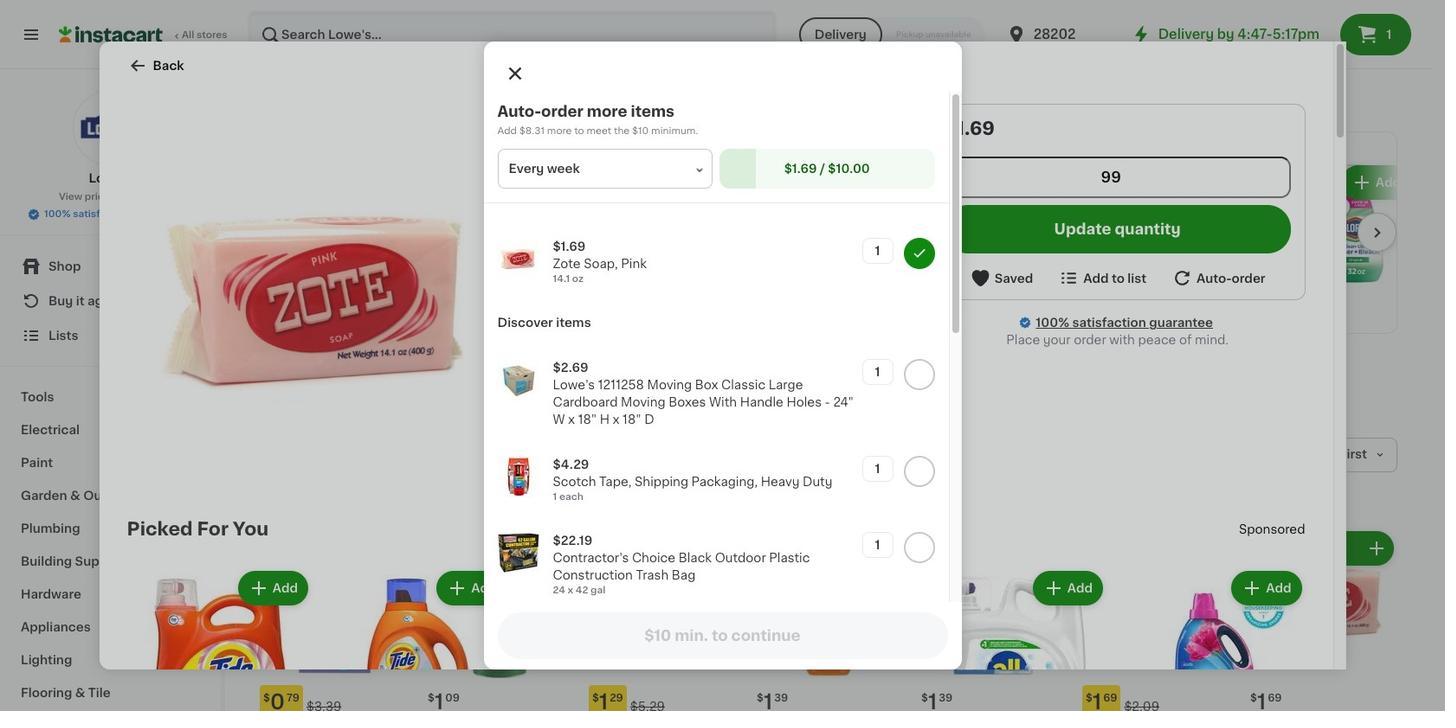 Task type: locate. For each thing, give the bounding box(es) containing it.
oz
[[558, 162, 572, 174], [572, 275, 584, 284]]

wipes, up unselect item image
[[920, 230, 961, 242]]

supplies for cleaning supplies
[[385, 91, 500, 116]]

hardware
[[21, 589, 81, 601]]

2 horizontal spatial all
[[658, 261, 670, 271]]

75 ct
[[920, 264, 951, 277]]

0 horizontal spatial clorox
[[920, 195, 959, 207]]

2 vertical spatial all
[[281, 383, 296, 396]]

1 39 from the left
[[774, 694, 788, 704]]

disinfecting up bleach
[[920, 213, 994, 225]]

pink
[[641, 140, 683, 158], [621, 258, 647, 270]]

0 horizontal spatial 79
[[287, 694, 300, 704]]

order up $8.31
[[541, 105, 584, 119]]

1 horizontal spatial delivery
[[1159, 28, 1214, 41]]

soap, up ingredients
[[584, 258, 618, 270]]

shop for shop all zote
[[534, 186, 566, 198]]

outdoors
[[83, 490, 143, 502]]

oz up ingredients
[[572, 275, 584, 284]]

Enter an amount number field
[[945, 157, 1291, 198]]

tools down $2.69
[[533, 383, 567, 396]]

0 horizontal spatial 100% satisfaction guarantee
[[44, 210, 184, 219]]

100% up your
[[1036, 317, 1070, 329]]

delivery
[[1159, 28, 1214, 41], [815, 29, 867, 41]]

1 vertical spatial guarantee
[[1150, 317, 1213, 329]]

39
[[774, 694, 788, 704], [939, 694, 953, 704]]

$14.69 element
[[1171, 162, 1287, 193]]

14.1 oz • $0.12/oz
[[534, 162, 636, 174]]

contractor's choice black outdoor plastic construction trash bag image
[[498, 533, 539, 574]]

1 horizontal spatial auto-
[[1197, 272, 1232, 285]]

clorox for clorox disinfecting wipes
[[1171, 195, 1211, 207]]

add to list button
[[1059, 268, 1147, 289]]

0 vertical spatial guarantee
[[133, 210, 184, 219]]

x right 24
[[568, 586, 574, 596]]

clorox inside clorox disinfecting wipes, bleach free cleaning wipes, crisp lemon
[[920, 195, 959, 207]]

1 1 button from the top
[[862, 238, 893, 264]]

(55)
[[617, 120, 638, 129]]

1 disinfecting from the left
[[920, 213, 994, 225]]

add inside button
[[1084, 272, 1109, 285]]

0 vertical spatial view
[[59, 192, 82, 202]]

zote
[[534, 140, 578, 158], [553, 258, 581, 270]]

1 button for zote soap, pink
[[862, 238, 893, 264]]

lowe's 1211258 moving box classic large cardboard moving boxes with handle holes - 24" w x 18" h x 18" d image
[[498, 359, 539, 401]]

contractor's
[[553, 553, 629, 565]]

0 horizontal spatial view
[[59, 192, 82, 202]]

meet
[[587, 126, 612, 136]]

satisfaction up place your order with peace of mind.
[[1073, 317, 1147, 329]]

$1.69 original price: $2.09 element
[[1083, 686, 1233, 712]]

3 1 button from the top
[[862, 456, 893, 482]]

$1.69
[[945, 120, 995, 138], [784, 163, 817, 175], [553, 241, 586, 253]]

details button
[[534, 243, 909, 260]]

add $8.31 more to meet the $10 minimum. status
[[498, 125, 935, 139]]

fresheners
[[701, 383, 771, 396]]

flooring & tile link
[[10, 677, 210, 710]]

policy
[[121, 192, 152, 202]]

auto- inside auto-order more items add $8.31 more to meet the $10 minimum.
[[498, 105, 541, 119]]

& for garden
[[70, 490, 80, 502]]

0 vertical spatial shop
[[534, 186, 566, 198]]

1 clorox from the left
[[920, 195, 959, 207]]

$ 7 79
[[923, 169, 957, 189]]

view for view all
[[632, 261, 656, 271]]

place
[[1007, 334, 1040, 346]]

supplies
[[385, 91, 500, 116], [75, 556, 129, 568]]

2 horizontal spatial ct
[[1325, 543, 1338, 555]]

0 horizontal spatial delivery
[[815, 29, 867, 41]]

order for auto-order more items add $8.31 more to meet the $10 minimum.
[[541, 105, 584, 119]]

75
[[920, 264, 935, 277]]

1 horizontal spatial view
[[632, 261, 656, 271]]

view down details button
[[632, 261, 656, 271]]

cleaning for cleaning solution
[[333, 383, 388, 396]]

oz inside $1.69 zote soap, pink 14.1 oz
[[572, 275, 584, 284]]

all inside view all 'link'
[[658, 261, 670, 271]]

1 vertical spatial trash
[[636, 570, 669, 582]]

product group
[[424, 528, 575, 712], [589, 528, 740, 712], [754, 528, 904, 712], [1247, 528, 1398, 712], [127, 568, 312, 712], [326, 568, 511, 712], [524, 568, 709, 712], [922, 568, 1107, 712], [1121, 568, 1306, 712]]

1 vertical spatial $1.69
[[784, 163, 817, 175]]

supplies for building supplies
[[75, 556, 129, 568]]

1 vertical spatial &
[[75, 688, 85, 700]]

1 horizontal spatial supplies
[[385, 91, 500, 116]]

order down wipes
[[1232, 272, 1266, 285]]

order inside button
[[1232, 272, 1266, 285]]

items down ingredients
[[556, 317, 591, 329]]

1 vertical spatial pink
[[621, 258, 647, 270]]

$1.69 / $10.00
[[784, 163, 870, 175]]

1 vertical spatial order
[[1232, 272, 1266, 285]]

1 vertical spatial to
[[1112, 272, 1125, 285]]

cleaning tools link
[[462, 376, 579, 403]]

0 horizontal spatial supplies
[[75, 556, 129, 568]]

0 horizontal spatial $1.69
[[553, 241, 586, 253]]

items up $10
[[631, 105, 675, 119]]

1 vertical spatial oz
[[572, 275, 584, 284]]

shop up buy
[[49, 261, 81, 273]]

moving up d
[[621, 397, 666, 409]]

1 vertical spatial all
[[658, 261, 670, 271]]

auto- up $8.31
[[498, 105, 541, 119]]

guarantee inside "button"
[[133, 210, 184, 219]]

items
[[631, 105, 675, 119], [556, 317, 591, 329]]

soap, inside $1.69 zote soap, pink 14.1 oz
[[584, 258, 618, 270]]

hand soap link
[[855, 376, 948, 403]]

0 horizontal spatial ct
[[938, 264, 951, 277]]

shop for shop
[[49, 261, 81, 273]]

free
[[1009, 230, 1036, 242]]

0 horizontal spatial 18"
[[578, 414, 597, 426]]

nsored
[[1263, 524, 1306, 536]]

view inside 'link'
[[632, 261, 656, 271]]

1 vertical spatial items
[[556, 317, 591, 329]]

0 vertical spatial oz
[[558, 162, 572, 174]]

1 vertical spatial more
[[547, 126, 572, 136]]

auto-order
[[1197, 272, 1266, 285]]

0 horizontal spatial 69
[[1104, 694, 1118, 704]]

all inside all link
[[281, 383, 296, 396]]

1 vertical spatial soap,
[[584, 258, 618, 270]]

2 vertical spatial order
[[1074, 334, 1107, 346]]

2 disinfecting from the left
[[1171, 213, 1245, 225]]

1 vertical spatial shop
[[49, 261, 81, 273]]

100% satisfaction guarantee up with
[[1036, 317, 1213, 329]]

auto-order more items add $8.31 more to meet the $10 minimum.
[[498, 105, 698, 136]]

1 horizontal spatial to
[[1112, 272, 1125, 285]]

zote down $8.31
[[534, 140, 578, 158]]

0 horizontal spatial disinfecting
[[920, 213, 994, 225]]

peace
[[1139, 334, 1177, 346]]

classic
[[722, 379, 766, 391]]

auto- inside auto-order button
[[1197, 272, 1232, 285]]

0 vertical spatial ct
[[1197, 247, 1210, 259]]

1 horizontal spatial tools
[[533, 383, 567, 396]]

0 horizontal spatial order
[[541, 105, 584, 119]]

to left meet
[[574, 126, 584, 136]]

all inside all stores link
[[182, 30, 194, 40]]

100% down view pricing policy at the top of page
[[44, 210, 71, 219]]

0 vertical spatial order
[[541, 105, 584, 119]]

$22.19
[[553, 535, 593, 547]]

cleaning inside clorox disinfecting wipes, bleach free cleaning wipes, crisp lemon
[[920, 247, 974, 259]]

1 horizontal spatial shop
[[534, 186, 566, 198]]

$1.69 inside $1.69 zote soap, pink 14.1 oz
[[553, 241, 586, 253]]

lighting
[[21, 655, 72, 667]]

& left tile
[[75, 688, 85, 700]]

1 vertical spatial ct
[[938, 264, 951, 277]]

more up 4.8 at the left
[[587, 105, 628, 119]]

plumbing
[[21, 523, 80, 535]]

1 button for lowe's 1211258 moving box classic large cardboard moving boxes with handle holes - 24" w x 18" h x 18" d
[[862, 359, 893, 385]]

each
[[559, 493, 584, 502]]

14.1 left "•"
[[534, 162, 555, 174]]

$1.69 up ingredients
[[553, 241, 586, 253]]

0 vertical spatial 100% satisfaction guarantee
[[44, 210, 184, 219]]

scotch tape, shipping packaging, heavy duty image
[[498, 456, 539, 498]]

1 horizontal spatial 69
[[1268, 694, 1282, 704]]

0 horizontal spatial lowe's
[[89, 172, 132, 184]]

clorox
[[920, 195, 959, 207], [1171, 195, 1211, 207]]

1 vertical spatial 79
[[287, 694, 300, 704]]

1 for scotch tape, shipping packaging, heavy duty's 1 dropdown button
[[875, 463, 880, 476]]

ct inside group
[[1325, 543, 1338, 555]]

0 horizontal spatial more
[[547, 126, 572, 136]]

1 vertical spatial supplies
[[75, 556, 129, 568]]

0 vertical spatial $1.69
[[945, 120, 995, 138]]

your
[[1044, 334, 1071, 346]]

1 vertical spatial zote
[[553, 258, 581, 270]]

to
[[574, 126, 584, 136], [1112, 272, 1125, 285]]

lists link
[[10, 319, 210, 353]]

trash up the -
[[802, 383, 836, 396]]

2 horizontal spatial order
[[1232, 272, 1266, 285]]

0 vertical spatial 79
[[944, 170, 957, 180]]

zote soap, pink
[[534, 140, 683, 158]]

with
[[709, 397, 737, 409]]

flooring & tile
[[21, 688, 111, 700]]

0 horizontal spatial satisfaction
[[73, 210, 131, 219]]

2 vertical spatial $1.69
[[553, 241, 586, 253]]

14.1
[[534, 162, 555, 174], [553, 275, 570, 284]]

ct
[[1197, 247, 1210, 259], [938, 264, 951, 277], [1325, 543, 1338, 555]]

disinfecting inside clorox disinfecting wipes, bleach free cleaning wipes, crisp lemon
[[920, 213, 994, 225]]

0 horizontal spatial 100%
[[44, 210, 71, 219]]

ct for 75 ct
[[938, 264, 951, 277]]

ct for 1 ct
[[1325, 543, 1338, 555]]

0 horizontal spatial wipes,
[[920, 230, 961, 242]]

appliances link
[[10, 611, 210, 644]]

packaging,
[[692, 476, 758, 489]]

cleaning inside 'link'
[[333, 383, 388, 396]]

buy
[[49, 295, 73, 307]]

shop left all on the top left of the page
[[534, 186, 566, 198]]

auto-
[[498, 105, 541, 119], [1197, 272, 1232, 285]]

1 horizontal spatial all
[[281, 383, 296, 396]]

4 1 button from the top
[[862, 533, 893, 559]]

0 vertical spatial more
[[587, 105, 628, 119]]

oz left "•"
[[558, 162, 572, 174]]

69
[[1104, 694, 1118, 704], [1268, 694, 1282, 704]]

★★★★★
[[534, 119, 594, 131], [534, 119, 594, 131], [1171, 230, 1232, 242], [1171, 230, 1232, 242], [920, 247, 980, 259], [920, 247, 980, 259]]

0 vertical spatial auto-
[[498, 105, 541, 119]]

building supplies
[[21, 556, 129, 568]]

auto-order more items dialog
[[484, 42, 962, 712]]

clorox inside clorox disinfecting wipes
[[1171, 195, 1211, 207]]

choice
[[632, 553, 676, 565]]

disinfecting for wipes,
[[920, 213, 994, 225]]

1 horizontal spatial more
[[587, 105, 628, 119]]

2 1 button from the top
[[862, 359, 893, 385]]

instacart logo image
[[59, 24, 163, 45]]

1 horizontal spatial 100% satisfaction guarantee
[[1036, 317, 1213, 329]]

ct right '75'
[[938, 264, 951, 277]]

1 horizontal spatial order
[[1074, 334, 1107, 346]]

1 vertical spatial moving
[[621, 397, 666, 409]]

$1.69 left /
[[784, 163, 817, 175]]

heavy
[[761, 476, 800, 489]]

update quantity
[[1055, 223, 1181, 236]]

24
[[553, 586, 565, 596]]

flooring
[[21, 688, 72, 700]]

d
[[645, 414, 654, 426]]

gal
[[591, 586, 606, 596]]

service type group
[[799, 17, 985, 52]]

garden & outdoors link
[[10, 480, 210, 513]]

disinfecting up 225 ct
[[1171, 213, 1245, 225]]

0 horizontal spatial auto-
[[498, 105, 541, 119]]

0 vertical spatial to
[[574, 126, 584, 136]]

lemon
[[955, 264, 997, 277]]

1 vertical spatial view
[[632, 261, 656, 271]]

2 horizontal spatial $1.69
[[945, 120, 995, 138]]

1 horizontal spatial disinfecting
[[1171, 213, 1245, 225]]

hardware link
[[10, 579, 210, 611]]

guarantee
[[133, 210, 184, 219], [1150, 317, 1213, 329]]

$0.79 original price: $3.39 element
[[260, 686, 411, 712]]

1 for 1 dropdown button for lowe's 1211258 moving box classic large cardboard moving boxes with handle holes - 24" w x 18" h x 18" d
[[875, 366, 880, 379]]

zote down details
[[553, 258, 581, 270]]

1 inside product group
[[1317, 543, 1322, 555]]

0 vertical spatial satisfaction
[[73, 210, 131, 219]]

1 vertical spatial lowe's
[[553, 379, 595, 391]]

bag
[[672, 570, 696, 582]]

100% satisfaction guarantee down "view pricing policy" link
[[44, 210, 184, 219]]

1 button
[[862, 238, 893, 264], [862, 359, 893, 385], [862, 456, 893, 482], [862, 533, 893, 559]]

0 vertical spatial &
[[70, 490, 80, 502]]

tools up electrical
[[21, 391, 54, 404]]

air fresheners
[[680, 383, 771, 396]]

order inside auto-order more items add $8.31 more to meet the $10 minimum.
[[541, 105, 584, 119]]

place your order with peace of mind.
[[1007, 334, 1229, 346]]

air fresheners link
[[668, 376, 783, 403]]

auto- down 225 ct
[[1197, 272, 1232, 285]]

back button
[[127, 55, 184, 76]]

0 horizontal spatial shop
[[49, 261, 81, 273]]

order for auto-order
[[1232, 272, 1266, 285]]

1 vertical spatial 100% satisfaction guarantee
[[1036, 317, 1213, 329]]

0 vertical spatial 14.1
[[534, 162, 555, 174]]

1 inside button
[[1387, 29, 1392, 41]]

1 18" from the left
[[578, 414, 597, 426]]

more right $8.31
[[547, 126, 572, 136]]

1 for 1 dropdown button related to contractor's choice black outdoor plastic construction trash bag
[[875, 540, 880, 552]]

view left pricing
[[59, 192, 82, 202]]

1 horizontal spatial clorox
[[1171, 195, 1211, 207]]

1 horizontal spatial 18"
[[623, 414, 641, 426]]

1 horizontal spatial satisfaction
[[1073, 317, 1147, 329]]

0 vertical spatial items
[[631, 105, 675, 119]]

1 horizontal spatial lowe's
[[553, 379, 595, 391]]

to inside button
[[1112, 272, 1125, 285]]

by
[[1218, 28, 1235, 41]]

1 vertical spatial auto-
[[1197, 272, 1232, 285]]

1 horizontal spatial items
[[631, 105, 675, 119]]

shop
[[534, 186, 566, 198], [49, 261, 81, 273]]

lowe's up "view pricing policy" link
[[89, 172, 132, 184]]

2 clorox from the left
[[1171, 195, 1211, 207]]

ct left increment quantity of zote soap, pink image
[[1325, 543, 1338, 555]]

18" left d
[[623, 414, 641, 426]]

0 vertical spatial lowe's
[[89, 172, 132, 184]]

0 vertical spatial all
[[182, 30, 194, 40]]

to left the list
[[1112, 272, 1125, 285]]

cleaning for cleaning supplies
[[260, 91, 379, 116]]

29
[[610, 694, 623, 704]]

electrical link
[[10, 414, 210, 447]]

moving up boxes
[[647, 379, 692, 391]]

/
[[820, 163, 825, 175]]

all
[[569, 186, 583, 198]]

guarantee down policy
[[133, 210, 184, 219]]

& right garden
[[70, 490, 80, 502]]

0 vertical spatial supplies
[[385, 91, 500, 116]]

saved
[[995, 272, 1034, 285]]

ct right the 225
[[1197, 247, 1210, 259]]

1 vertical spatial 100%
[[1036, 317, 1070, 329]]

14.1 up ingredients
[[553, 275, 570, 284]]

$ inside $ 7 79
[[923, 170, 930, 180]]

2 69 from the left
[[1268, 694, 1282, 704]]

order left with
[[1074, 334, 1107, 346]]

0 horizontal spatial 39
[[774, 694, 788, 704]]

1 button for contractor's choice black outdoor plastic construction trash bag
[[862, 533, 893, 559]]

spo
[[1239, 524, 1263, 536]]

guarantee up of
[[1150, 317, 1213, 329]]

disinfecting inside clorox disinfecting wipes
[[1171, 213, 1245, 225]]

None search field
[[248, 10, 777, 59]]

tools link
[[10, 381, 210, 414]]

building supplies link
[[10, 546, 210, 579]]

clorox down $ 7 79
[[920, 195, 959, 207]]

lowe's logo image
[[72, 90, 149, 166]]

2 18" from the left
[[623, 414, 641, 426]]

$1.69 up $ 7 79
[[945, 120, 995, 138]]

lowe's down $2.69
[[553, 379, 595, 391]]

soap, up $0.12/oz
[[582, 140, 636, 158]]

0 horizontal spatial guarantee
[[133, 210, 184, 219]]

18" left h
[[578, 414, 597, 426]]

trash down the choice
[[636, 570, 669, 582]]

clorox down $14.69 element in the right of the page
[[1171, 195, 1211, 207]]

42
[[576, 586, 588, 596]]

all for all stores
[[182, 30, 194, 40]]

1 for 1 ct
[[1317, 543, 1322, 555]]

1 69 from the left
[[1104, 694, 1118, 704]]

delivery inside button
[[815, 29, 867, 41]]

0 vertical spatial trash
[[802, 383, 836, 396]]

satisfaction down pricing
[[73, 210, 131, 219]]

x
[[568, 414, 575, 426], [613, 414, 620, 426], [568, 586, 574, 596]]

wipes, down bleach
[[977, 247, 1018, 259]]

0 vertical spatial zote
[[534, 140, 578, 158]]

add inside auto-order more items add $8.31 more to meet the $10 minimum.
[[498, 126, 517, 136]]



Task type: vqa. For each thing, say whether or not it's contained in the screenshot.
1211258
yes



Task type: describe. For each thing, give the bounding box(es) containing it.
paint
[[21, 457, 53, 469]]

shop link
[[10, 249, 210, 284]]

7
[[930, 169, 942, 189]]

24"
[[834, 397, 854, 409]]

1 button
[[1341, 14, 1412, 55]]

ct for 225 ct
[[1197, 247, 1210, 259]]

$10.00
[[828, 163, 870, 175]]

$1.69 for $1.69 zote soap, pink 14.1 oz
[[553, 241, 586, 253]]

100% satisfaction guarantee inside "button"
[[44, 210, 184, 219]]

delivery for delivery
[[815, 29, 867, 41]]

you
[[233, 521, 269, 539]]

trash link
[[790, 376, 848, 403]]

225
[[1171, 247, 1194, 259]]

-
[[825, 397, 830, 409]]

shipping
[[635, 476, 689, 489]]

crisp
[[920, 264, 952, 277]]

w
[[553, 414, 565, 426]]

handle
[[740, 397, 784, 409]]

pink inside $1.69 zote soap, pink 14.1 oz
[[621, 258, 647, 270]]

$1.69 for $1.69 / $10.00
[[784, 163, 817, 175]]

laundry link
[[586, 376, 661, 403]]

zote soap, pink image
[[498, 238, 539, 280]]

it
[[76, 295, 85, 307]]

0 vertical spatial soap,
[[582, 140, 636, 158]]

1 horizontal spatial wipes,
[[977, 247, 1018, 259]]

delivery for delivery by 4:47-5:17pm
[[1159, 28, 1214, 41]]

details
[[534, 245, 578, 257]]

all for all
[[281, 383, 296, 396]]

225 ct
[[1171, 247, 1210, 259]]

1 vertical spatial satisfaction
[[1073, 317, 1147, 329]]

large
[[769, 379, 803, 391]]

solution
[[391, 383, 443, 396]]

cardboard
[[553, 397, 618, 409]]

$22.19 contractor's choice black outdoor plastic construction trash bag 24 x 42 gal
[[553, 535, 810, 596]]

h
[[600, 414, 610, 426]]

5:17pm
[[1273, 28, 1320, 41]]

clorox for clorox disinfecting wipes, bleach free cleaning wipes, crisp lemon
[[920, 195, 959, 207]]

buy it again
[[49, 295, 122, 307]]

update
[[1055, 223, 1112, 236]]

picked for you
[[127, 521, 269, 539]]

1211258
[[598, 379, 644, 391]]

clorox image
[[632, 162, 663, 193]]

view for view pricing policy
[[59, 192, 82, 202]]

$4.29 scotch tape, shipping packaging, heavy duty 1 each
[[553, 459, 833, 502]]

1 horizontal spatial 100%
[[1036, 317, 1070, 329]]

100% satisfaction guarantee link
[[1036, 314, 1213, 332]]

clorox disinfecting wipes, bleach free cleaning wipes, crisp lemon
[[920, 195, 1036, 277]]

add link
[[1294, 162, 1446, 303]]

0 vertical spatial moving
[[647, 379, 692, 391]]

zote inside $1.69 zote soap, pink 14.1 oz
[[553, 258, 581, 270]]

$1.29 original price: $5.29 element
[[589, 686, 740, 712]]

$4.29
[[553, 459, 589, 471]]

$ inside product group
[[1251, 694, 1258, 704]]

1 inside $4.29 scotch tape, shipping packaging, heavy duty 1 each
[[553, 493, 557, 502]]

cleaning for cleaning tools
[[474, 383, 530, 396]]

(33.9k)
[[984, 247, 1029, 259]]

2 39 from the left
[[939, 694, 953, 704]]

list
[[1128, 272, 1147, 285]]

mind.
[[1195, 334, 1229, 346]]

& for flooring
[[75, 688, 85, 700]]

•
[[579, 162, 584, 174]]

buy it again link
[[10, 284, 210, 319]]

view all link
[[632, 162, 788, 273]]

building
[[21, 556, 72, 568]]

ingredients
[[534, 289, 605, 301]]

kills 99.9% of cold & flu viruses. image
[[261, 133, 618, 333]]

discover
[[498, 317, 553, 329]]

28202
[[1034, 28, 1076, 41]]

1 horizontal spatial trash
[[802, 383, 836, 396]]

$1.69 for $1.69
[[945, 120, 995, 138]]

plumbing link
[[10, 513, 210, 546]]

69 inside product group
[[1268, 694, 1282, 704]]

$10
[[632, 126, 649, 136]]

0 horizontal spatial items
[[556, 317, 591, 329]]

clorox disinfecting wipes
[[1171, 195, 1286, 225]]

lowe's inside $2.69 lowe's 1211258 moving box classic large cardboard moving boxes with handle holes - 24" w x 18" h x 18" d
[[553, 379, 595, 391]]

cleaning tools
[[474, 383, 567, 396]]

trash inside $22.19 contractor's choice black outdoor plastic construction trash bag 24 x 42 gal
[[636, 570, 669, 582]]

1 button for scotch tape, shipping packaging, heavy duty
[[862, 456, 893, 482]]

product group containing 1 ct
[[1247, 528, 1398, 712]]

outdoor
[[715, 553, 766, 565]]

100% satisfaction guarantee button
[[27, 204, 194, 222]]

auto- for auto-order
[[1197, 272, 1232, 285]]

$1.69 zote soap, pink 14.1 oz
[[553, 241, 647, 284]]

view pricing policy link
[[59, 191, 162, 204]]

x right h
[[613, 414, 620, 426]]

x right w
[[568, 414, 575, 426]]

minimum.
[[651, 126, 698, 136]]

lists
[[49, 330, 78, 342]]

stores
[[197, 30, 228, 40]]

$0.12/oz
[[587, 162, 636, 174]]

09
[[445, 694, 460, 704]]

remove zote soap, pink image
[[1268, 539, 1289, 559]]

appliances
[[21, 622, 91, 634]]

1 for 1 dropdown button associated with zote soap, pink
[[875, 245, 880, 257]]

1 horizontal spatial guarantee
[[1150, 317, 1213, 329]]

back
[[153, 60, 184, 72]]

discover items
[[498, 317, 591, 329]]

the
[[614, 126, 630, 136]]

garden & outdoors
[[21, 490, 143, 502]]

increment quantity of zote soap, pink image
[[1367, 539, 1388, 559]]

items inside auto-order more items add $8.31 more to meet the $10 minimum.
[[631, 105, 675, 119]]

holes
[[787, 397, 822, 409]]

28202 button
[[1006, 10, 1110, 59]]

79 inside $ 7 79
[[944, 170, 957, 180]]

laundry
[[598, 383, 649, 396]]

picked
[[127, 521, 193, 539]]

(55) button
[[617, 118, 638, 132]]

soap
[[904, 383, 936, 396]]

4.8 (55)
[[598, 120, 638, 129]]

with
[[1110, 334, 1135, 346]]

satisfaction inside "button"
[[73, 210, 131, 219]]

100% inside "button"
[[44, 210, 71, 219]]

4.8
[[598, 120, 614, 129]]

unselect item image
[[912, 246, 927, 262]]

14.1 inside $1.69 zote soap, pink 14.1 oz
[[553, 275, 570, 284]]

0 vertical spatial wipes,
[[920, 230, 961, 242]]

plastic
[[769, 553, 810, 565]]

auto- for auto-order more items add $8.31 more to meet the $10 minimum.
[[498, 105, 541, 119]]

$2.69 lowe's 1211258 moving box classic large cardboard moving boxes with handle holes - 24" w x 18" h x 18" d
[[553, 362, 854, 426]]

to inside auto-order more items add $8.31 more to meet the $10 minimum.
[[574, 126, 584, 136]]

scotch
[[553, 476, 596, 489]]

delivery button
[[799, 17, 882, 52]]

0 vertical spatial pink
[[641, 140, 683, 158]]

x inside $22.19 contractor's choice black outdoor plastic construction trash bag 24 x 42 gal
[[568, 586, 574, 596]]

disinfecting for wipes
[[1171, 213, 1245, 225]]

0 horizontal spatial tools
[[21, 391, 54, 404]]

saved button
[[970, 268, 1034, 289]]

cleaning solution
[[333, 383, 443, 396]]

again
[[88, 295, 122, 307]]



